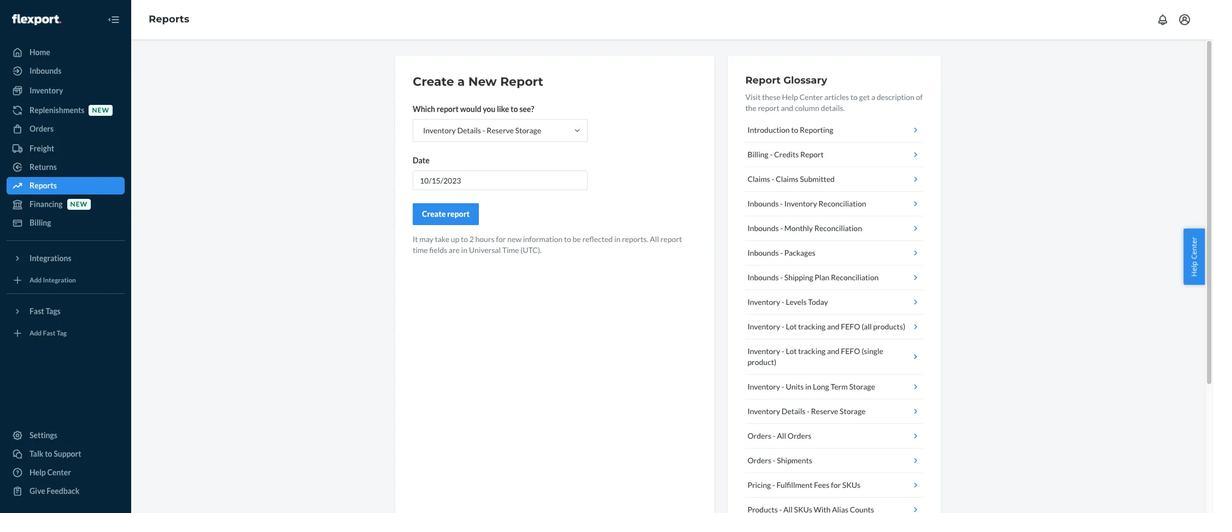 Task type: describe. For each thing, give the bounding box(es) containing it.
plan
[[815, 273, 830, 282]]

all inside button
[[778, 432, 787, 441]]

inbounds link
[[7, 62, 125, 80]]

home
[[30, 48, 50, 57]]

report glossary
[[746, 74, 828, 86]]

add fast tag link
[[7, 325, 125, 342]]

would
[[460, 104, 482, 114]]

feedback
[[47, 487, 80, 496]]

- for claims - claims submitted
[[772, 175, 775, 184]]

orders link
[[7, 120, 125, 138]]

integrations
[[30, 254, 71, 263]]

0 horizontal spatial reports
[[30, 181, 57, 190]]

inbounds - shipping plan reconciliation button
[[746, 266, 924, 290]]

claims - claims submitted
[[748, 175, 835, 184]]

report for billing - credits report
[[801, 150, 824, 159]]

- down "inventory - units in long term storage"
[[807, 407, 810, 416]]

2 vertical spatial reconciliation
[[831, 273, 879, 282]]

date
[[413, 156, 430, 165]]

reconciliation for inbounds - monthly reconciliation
[[815, 224, 863, 233]]

freight
[[30, 144, 54, 153]]

may
[[420, 235, 434, 244]]

0 vertical spatial a
[[458, 74, 465, 89]]

introduction to reporting
[[748, 125, 834, 135]]

to left 2 on the top left of the page
[[461, 235, 468, 244]]

add for add integration
[[30, 276, 42, 285]]

it
[[413, 235, 418, 244]]

to left be
[[564, 235, 572, 244]]

fast inside dropdown button
[[30, 307, 44, 316]]

create a new report
[[413, 74, 544, 89]]

to inside visit these help center articles to get a description of the report and column details.
[[851, 92, 858, 102]]

which report would you like to see?
[[413, 104, 535, 114]]

inbounds for inbounds - monthly reconciliation
[[748, 224, 779, 233]]

inventory down 'which'
[[423, 126, 456, 135]]

financing
[[30, 200, 63, 209]]

integrations button
[[7, 250, 125, 267]]

reserve inside button
[[812, 407, 839, 416]]

2 vertical spatial center
[[47, 468, 71, 478]]

flexport logo image
[[12, 14, 61, 25]]

see?
[[520, 104, 535, 114]]

of
[[917, 92, 923, 102]]

fefo for (single
[[841, 347, 861, 356]]

inventory - lot tracking and fefo (all products) button
[[746, 315, 924, 340]]

like
[[497, 104, 509, 114]]

create for create report
[[422, 210, 446, 219]]

1 horizontal spatial reports link
[[149, 13, 189, 25]]

settings
[[30, 431, 57, 440]]

you
[[483, 104, 496, 114]]

talk
[[30, 450, 43, 459]]

lot for inventory - lot tracking and fefo (single product)
[[786, 347, 797, 356]]

submitted
[[800, 175, 835, 184]]

inbounds for inbounds - inventory reconciliation
[[748, 199, 779, 208]]

talk to support
[[30, 450, 81, 459]]

help center button
[[1185, 229, 1206, 285]]

time
[[413, 246, 428, 255]]

inventory inside 'button'
[[748, 382, 781, 392]]

close navigation image
[[107, 13, 120, 26]]

packages
[[785, 248, 816, 258]]

help inside button
[[1190, 261, 1200, 277]]

report for create a new report
[[500, 74, 544, 89]]

0 horizontal spatial details
[[458, 126, 481, 135]]

tags
[[46, 307, 61, 316]]

- for inbounds - shipping plan reconciliation
[[781, 273, 783, 282]]

- for inbounds - packages
[[781, 248, 783, 258]]

product)
[[748, 358, 777, 367]]

- for pricing - fulfillment fees for skus
[[773, 481, 776, 490]]

- down you
[[483, 126, 485, 135]]

introduction to reporting button
[[746, 118, 924, 143]]

which
[[413, 104, 435, 114]]

orders for orders
[[30, 124, 54, 133]]

returns link
[[7, 159, 125, 176]]

report inside button
[[447, 210, 470, 219]]

fast tags
[[30, 307, 61, 316]]

to inside button
[[45, 450, 52, 459]]

talk to support button
[[7, 446, 125, 463]]

fees
[[815, 481, 830, 490]]

levels
[[786, 298, 807, 307]]

reports.
[[622, 235, 649, 244]]

inventory details - reserve storage button
[[746, 400, 924, 424]]

1 claims from the left
[[748, 175, 771, 184]]

report left would
[[437, 104, 459, 114]]

inventory - units in long term storage button
[[746, 375, 924, 400]]

add fast tag
[[30, 330, 67, 338]]

inbounds for inbounds - packages
[[748, 248, 779, 258]]

- for inventory - lot tracking and fefo (single product)
[[782, 347, 785, 356]]

fulfillment
[[777, 481, 813, 490]]

create report
[[422, 210, 470, 219]]

storage inside button
[[840, 407, 866, 416]]

support
[[54, 450, 81, 459]]

inventory up orders - all orders
[[748, 407, 781, 416]]

fefo for (all
[[841, 322, 861, 332]]

add integration
[[30, 276, 76, 285]]

are
[[449, 246, 460, 255]]

orders - shipments
[[748, 456, 813, 466]]

give feedback button
[[7, 483, 125, 501]]

create for create a new report
[[413, 74, 454, 89]]

for inside it may take up to 2 hours for new information to be reflected in reports. all report time fields are in universal time (utc).
[[496, 235, 506, 244]]

(single
[[862, 347, 884, 356]]

today
[[809, 298, 829, 307]]

and for inventory - lot tracking and fefo (all products)
[[828, 322, 840, 332]]

get
[[860, 92, 870, 102]]

- for inventory - levels today
[[782, 298, 785, 307]]

open account menu image
[[1179, 13, 1192, 26]]

shipping
[[785, 273, 814, 282]]

0 horizontal spatial reserve
[[487, 126, 514, 135]]

introduction
[[748, 125, 790, 135]]

billing - credits report
[[748, 150, 824, 159]]

shipments
[[778, 456, 813, 466]]

glossary
[[784, 74, 828, 86]]

be
[[573, 235, 581, 244]]

- for orders - shipments
[[773, 456, 776, 466]]

inbounds - packages button
[[746, 241, 924, 266]]

report inside visit these help center articles to get a description of the report and column details.
[[758, 103, 780, 113]]

take
[[435, 235, 450, 244]]

details.
[[821, 103, 845, 113]]



Task type: locate. For each thing, give the bounding box(es) containing it.
inbounds
[[30, 66, 61, 75], [748, 199, 779, 208], [748, 224, 779, 233], [748, 248, 779, 258], [748, 273, 779, 282]]

- left 'units'
[[782, 382, 785, 392]]

give feedback
[[30, 487, 80, 496]]

1 vertical spatial reports link
[[7, 177, 125, 195]]

and for inventory - lot tracking and fefo (single product)
[[828, 347, 840, 356]]

fefo
[[841, 322, 861, 332], [841, 347, 861, 356]]

0 vertical spatial all
[[650, 235, 659, 244]]

home link
[[7, 44, 125, 61]]

storage down term
[[840, 407, 866, 416]]

2 add from the top
[[30, 330, 42, 338]]

1 vertical spatial create
[[422, 210, 446, 219]]

inbounds inside "button"
[[748, 199, 779, 208]]

help center link
[[7, 464, 125, 482]]

0 horizontal spatial report
[[500, 74, 544, 89]]

1 vertical spatial help
[[1190, 261, 1200, 277]]

details
[[458, 126, 481, 135], [782, 407, 806, 416]]

a
[[458, 74, 465, 89], [872, 92, 876, 102]]

claims down billing - credits report
[[748, 175, 771, 184]]

- left shipping on the right of page
[[781, 273, 783, 282]]

help inside visit these help center articles to get a description of the report and column details.
[[783, 92, 799, 102]]

0 vertical spatial fast
[[30, 307, 44, 316]]

1 horizontal spatial report
[[746, 74, 781, 86]]

1 horizontal spatial new
[[92, 106, 109, 115]]

1 vertical spatial for
[[831, 481, 841, 490]]

1 vertical spatial a
[[872, 92, 876, 102]]

fast
[[30, 307, 44, 316], [43, 330, 55, 338]]

0 horizontal spatial for
[[496, 235, 506, 244]]

help center
[[1190, 237, 1200, 277], [30, 468, 71, 478]]

billing
[[748, 150, 769, 159], [30, 218, 51, 228]]

tracking down inventory - lot tracking and fefo (all products)
[[799, 347, 826, 356]]

create
[[413, 74, 454, 89], [422, 210, 446, 219]]

reporting
[[800, 125, 834, 135]]

- for inventory - lot tracking and fefo (all products)
[[782, 322, 785, 332]]

0 vertical spatial reserve
[[487, 126, 514, 135]]

details down would
[[458, 126, 481, 135]]

- for orders - all orders
[[773, 432, 776, 441]]

and down the inventory - levels today button
[[828, 322, 840, 332]]

new for financing
[[70, 200, 88, 209]]

center inside button
[[1190, 237, 1200, 259]]

billing inside "button"
[[748, 150, 769, 159]]

orders up freight
[[30, 124, 54, 133]]

tracking down "today"
[[799, 322, 826, 332]]

the
[[746, 103, 757, 113]]

inbounds left packages
[[748, 248, 779, 258]]

pricing - fulfillment fees for skus button
[[746, 474, 924, 498]]

- inside 'inventory - lot tracking and fefo (single product)'
[[782, 347, 785, 356]]

report up up at the left
[[447, 210, 470, 219]]

billing down "introduction"
[[748, 150, 769, 159]]

2 vertical spatial storage
[[840, 407, 866, 416]]

storage down the see?
[[516, 126, 542, 135]]

0 horizontal spatial help
[[30, 468, 46, 478]]

1 horizontal spatial center
[[800, 92, 823, 102]]

new up time
[[508, 235, 522, 244]]

1 horizontal spatial help
[[783, 92, 799, 102]]

tracking inside inventory - lot tracking and fefo (all products) button
[[799, 322, 826, 332]]

inventory inside "button"
[[785, 199, 818, 208]]

1 horizontal spatial in
[[615, 235, 621, 244]]

to
[[851, 92, 858, 102], [511, 104, 518, 114], [792, 125, 799, 135], [461, 235, 468, 244], [564, 235, 572, 244], [45, 450, 52, 459]]

in right the 'are'
[[461, 246, 468, 255]]

1 add from the top
[[30, 276, 42, 285]]

2 fefo from the top
[[841, 347, 861, 356]]

to inside "button"
[[792, 125, 799, 135]]

inventory details - reserve storage down you
[[423, 126, 542, 135]]

inventory down inventory - levels today
[[748, 322, 781, 332]]

articles
[[825, 92, 850, 102]]

lot down inventory - levels today
[[786, 322, 797, 332]]

- for inbounds - inventory reconciliation
[[781, 199, 783, 208]]

2
[[470, 235, 474, 244]]

pricing - fulfillment fees for skus
[[748, 481, 861, 490]]

inventory left levels
[[748, 298, 781, 307]]

1 horizontal spatial a
[[872, 92, 876, 102]]

inventory - levels today
[[748, 298, 829, 307]]

- inside button
[[773, 432, 776, 441]]

1 vertical spatial billing
[[30, 218, 51, 228]]

1 vertical spatial in
[[461, 246, 468, 255]]

report up the see?
[[500, 74, 544, 89]]

inbounds down claims - claims submitted
[[748, 199, 779, 208]]

tracking for (all
[[799, 322, 826, 332]]

0 horizontal spatial center
[[47, 468, 71, 478]]

these
[[763, 92, 781, 102]]

1 vertical spatial storage
[[850, 382, 876, 392]]

billing link
[[7, 214, 125, 232]]

inbounds for inbounds - shipping plan reconciliation
[[748, 273, 779, 282]]

0 horizontal spatial all
[[650, 235, 659, 244]]

1 horizontal spatial for
[[831, 481, 841, 490]]

storage
[[516, 126, 542, 135], [850, 382, 876, 392], [840, 407, 866, 416]]

2 vertical spatial help
[[30, 468, 46, 478]]

fefo left (all
[[841, 322, 861, 332]]

storage right term
[[850, 382, 876, 392]]

products)
[[874, 322, 906, 332]]

1 vertical spatial tracking
[[799, 347, 826, 356]]

2 horizontal spatial report
[[801, 150, 824, 159]]

a inside visit these help center articles to get a description of the report and column details.
[[872, 92, 876, 102]]

center inside visit these help center articles to get a description of the report and column details.
[[800, 92, 823, 102]]

inbounds - monthly reconciliation button
[[746, 217, 924, 241]]

0 vertical spatial tracking
[[799, 322, 826, 332]]

fast left tags
[[30, 307, 44, 316]]

create up 'which'
[[413, 74, 454, 89]]

1 vertical spatial reconciliation
[[815, 224, 863, 233]]

0 vertical spatial help
[[783, 92, 799, 102]]

lot inside button
[[786, 322, 797, 332]]

add integration link
[[7, 272, 125, 289]]

1 vertical spatial all
[[778, 432, 787, 441]]

inventory details - reserve storage inside button
[[748, 407, 866, 416]]

- right pricing
[[773, 481, 776, 490]]

inventory down product)
[[748, 382, 781, 392]]

0 horizontal spatial in
[[461, 246, 468, 255]]

0 horizontal spatial claims
[[748, 175, 771, 184]]

claims down credits
[[776, 175, 799, 184]]

inbounds - monthly reconciliation
[[748, 224, 863, 233]]

0 horizontal spatial reports link
[[7, 177, 125, 195]]

fefo left (single
[[841, 347, 861, 356]]

0 vertical spatial help center
[[1190, 237, 1200, 277]]

lot for inventory - lot tracking and fefo (all products)
[[786, 322, 797, 332]]

1 vertical spatial fast
[[43, 330, 55, 338]]

reconciliation for inbounds - inventory reconciliation
[[819, 199, 867, 208]]

column
[[795, 103, 820, 113]]

details down 'units'
[[782, 407, 806, 416]]

inbounds down inbounds - packages
[[748, 273, 779, 282]]

0 horizontal spatial billing
[[30, 218, 51, 228]]

orders - all orders
[[748, 432, 812, 441]]

skus
[[843, 481, 861, 490]]

1 horizontal spatial inventory details - reserve storage
[[748, 407, 866, 416]]

new
[[469, 74, 497, 89]]

to right like
[[511, 104, 518, 114]]

reconciliation down claims - claims submitted button
[[819, 199, 867, 208]]

details inside button
[[782, 407, 806, 416]]

0 vertical spatial in
[[615, 235, 621, 244]]

add left 'integration'
[[30, 276, 42, 285]]

orders - shipments button
[[746, 449, 924, 474]]

storage inside 'button'
[[850, 382, 876, 392]]

inbounds - shipping plan reconciliation
[[748, 273, 879, 282]]

create inside button
[[422, 210, 446, 219]]

open notifications image
[[1157, 13, 1170, 26]]

universal
[[469, 246, 501, 255]]

lot
[[786, 322, 797, 332], [786, 347, 797, 356]]

for right fees at right bottom
[[831, 481, 841, 490]]

all right the reports.
[[650, 235, 659, 244]]

0 horizontal spatial inventory details - reserve storage
[[423, 126, 542, 135]]

10/15/2023
[[420, 176, 461, 185]]

1 vertical spatial and
[[828, 322, 840, 332]]

a left new
[[458, 74, 465, 89]]

description
[[877, 92, 915, 102]]

1 horizontal spatial details
[[782, 407, 806, 416]]

visit these help center articles to get a description of the report and column details.
[[746, 92, 923, 113]]

fast left tag
[[43, 330, 55, 338]]

2 lot from the top
[[786, 347, 797, 356]]

1 vertical spatial details
[[782, 407, 806, 416]]

inventory - lot tracking and fefo (single product) button
[[746, 340, 924, 375]]

add down fast tags at the bottom of page
[[30, 330, 42, 338]]

0 vertical spatial reconciliation
[[819, 199, 867, 208]]

2 horizontal spatial center
[[1190, 237, 1200, 259]]

inventory up replenishments
[[30, 86, 63, 95]]

add inside "link"
[[30, 276, 42, 285]]

claims - claims submitted button
[[746, 167, 924, 192]]

- for inventory - units in long term storage
[[782, 382, 785, 392]]

and
[[781, 103, 794, 113], [828, 322, 840, 332], [828, 347, 840, 356]]

billing - credits report button
[[746, 143, 924, 167]]

orders - all orders button
[[746, 424, 924, 449]]

0 vertical spatial fefo
[[841, 322, 861, 332]]

report down reporting
[[801, 150, 824, 159]]

0 vertical spatial new
[[92, 106, 109, 115]]

- left packages
[[781, 248, 783, 258]]

1 fefo from the top
[[841, 322, 861, 332]]

report
[[758, 103, 780, 113], [437, 104, 459, 114], [447, 210, 470, 219], [661, 235, 682, 244]]

for up time
[[496, 235, 506, 244]]

in left the reports.
[[615, 235, 621, 244]]

- down claims - claims submitted
[[781, 199, 783, 208]]

inventory link
[[7, 82, 125, 100]]

fefo inside 'inventory - lot tracking and fefo (single product)'
[[841, 347, 861, 356]]

billing for billing
[[30, 218, 51, 228]]

add for add fast tag
[[30, 330, 42, 338]]

to left reporting
[[792, 125, 799, 135]]

to left 'get'
[[851, 92, 858, 102]]

1 horizontal spatial reserve
[[812, 407, 839, 416]]

inventory up 'monthly'
[[785, 199, 818, 208]]

- left levels
[[782, 298, 785, 307]]

reconciliation inside "button"
[[819, 199, 867, 208]]

2 horizontal spatial in
[[806, 382, 812, 392]]

1 horizontal spatial help center
[[1190, 237, 1200, 277]]

0 horizontal spatial new
[[70, 200, 88, 209]]

monthly
[[785, 224, 813, 233]]

0 horizontal spatial a
[[458, 74, 465, 89]]

orders inside button
[[748, 456, 772, 466]]

1 lot from the top
[[786, 322, 797, 332]]

orders up pricing
[[748, 456, 772, 466]]

orders for orders - shipments
[[748, 456, 772, 466]]

1 vertical spatial fefo
[[841, 347, 861, 356]]

all inside it may take up to 2 hours for new information to be reflected in reports. all report time fields are in universal time (utc).
[[650, 235, 659, 244]]

report right the reports.
[[661, 235, 682, 244]]

and inside button
[[828, 322, 840, 332]]

2 vertical spatial new
[[508, 235, 522, 244]]

reserve down like
[[487, 126, 514, 135]]

hours
[[476, 235, 495, 244]]

2 vertical spatial in
[[806, 382, 812, 392]]

help center inside button
[[1190, 237, 1200, 277]]

2 tracking from the top
[[799, 347, 826, 356]]

0 vertical spatial billing
[[748, 150, 769, 159]]

fefo inside button
[[841, 322, 861, 332]]

2 horizontal spatial new
[[508, 235, 522, 244]]

billing down financing
[[30, 218, 51, 228]]

a right 'get'
[[872, 92, 876, 102]]

orders up shipments
[[788, 432, 812, 441]]

tracking inside 'inventory - lot tracking and fefo (single product)'
[[799, 347, 826, 356]]

2 claims from the left
[[776, 175, 799, 184]]

inventory up product)
[[748, 347, 781, 356]]

0 vertical spatial storage
[[516, 126, 542, 135]]

- up the orders - shipments
[[773, 432, 776, 441]]

0 vertical spatial details
[[458, 126, 481, 135]]

0 vertical spatial reports
[[149, 13, 189, 25]]

- left credits
[[770, 150, 773, 159]]

replenishments
[[30, 106, 84, 115]]

pricing
[[748, 481, 771, 490]]

1 vertical spatial center
[[1190, 237, 1200, 259]]

freight link
[[7, 140, 125, 158]]

1 horizontal spatial billing
[[748, 150, 769, 159]]

lot up 'units'
[[786, 347, 797, 356]]

report down these
[[758, 103, 780, 113]]

reconciliation down inbounds - packages button
[[831, 273, 879, 282]]

lot inside 'inventory - lot tracking and fefo (single product)'
[[786, 347, 797, 356]]

up
[[451, 235, 460, 244]]

inbounds for inbounds
[[30, 66, 61, 75]]

and inside 'inventory - lot tracking and fefo (single product)'
[[828, 347, 840, 356]]

tag
[[57, 330, 67, 338]]

- for inbounds - monthly reconciliation
[[781, 224, 783, 233]]

inventory details - reserve storage down "inventory - units in long term storage"
[[748, 407, 866, 416]]

orders for orders - all orders
[[748, 432, 772, 441]]

new for replenishments
[[92, 106, 109, 115]]

for inside pricing - fulfillment fees for skus button
[[831, 481, 841, 490]]

reconciliation down inbounds - inventory reconciliation "button"
[[815, 224, 863, 233]]

- inside 'button'
[[782, 382, 785, 392]]

and down inventory - lot tracking and fefo (all products) button
[[828, 347, 840, 356]]

- left 'monthly'
[[781, 224, 783, 233]]

long
[[813, 382, 830, 392]]

fields
[[430, 246, 448, 255]]

1 horizontal spatial all
[[778, 432, 787, 441]]

it may take up to 2 hours for new information to be reflected in reports. all report time fields are in universal time (utc).
[[413, 235, 682, 255]]

1 vertical spatial help center
[[30, 468, 71, 478]]

report
[[500, 74, 544, 89], [746, 74, 781, 86], [801, 150, 824, 159]]

inbounds - packages
[[748, 248, 816, 258]]

0 vertical spatial inventory details - reserve storage
[[423, 126, 542, 135]]

- down billing - credits report
[[772, 175, 775, 184]]

report inside "button"
[[801, 150, 824, 159]]

create up may
[[422, 210, 446, 219]]

billing for billing - credits report
[[748, 150, 769, 159]]

2 vertical spatial and
[[828, 347, 840, 356]]

in left long on the bottom of the page
[[806, 382, 812, 392]]

in inside 'button'
[[806, 382, 812, 392]]

1 horizontal spatial claims
[[776, 175, 799, 184]]

1 tracking from the top
[[799, 322, 826, 332]]

1 vertical spatial new
[[70, 200, 88, 209]]

1 vertical spatial reserve
[[812, 407, 839, 416]]

0 vertical spatial lot
[[786, 322, 797, 332]]

inbounds up inbounds - packages
[[748, 224, 779, 233]]

center
[[800, 92, 823, 102], [1190, 237, 1200, 259], [47, 468, 71, 478]]

0 horizontal spatial help center
[[30, 468, 71, 478]]

2 horizontal spatial help
[[1190, 261, 1200, 277]]

report up these
[[746, 74, 781, 86]]

time
[[503, 246, 519, 255]]

information
[[523, 235, 563, 244]]

0 vertical spatial and
[[781, 103, 794, 113]]

visit
[[746, 92, 761, 102]]

tracking for (single
[[799, 347, 826, 356]]

1 vertical spatial lot
[[786, 347, 797, 356]]

0 vertical spatial for
[[496, 235, 506, 244]]

inbounds down the home
[[30, 66, 61, 75]]

inventory - units in long term storage
[[748, 382, 876, 392]]

new up orders link
[[92, 106, 109, 115]]

1 horizontal spatial reports
[[149, 13, 189, 25]]

0 vertical spatial reports link
[[149, 13, 189, 25]]

new up billing link
[[70, 200, 88, 209]]

inbounds - inventory reconciliation button
[[746, 192, 924, 217]]

- for billing - credits report
[[770, 150, 773, 159]]

1 vertical spatial reports
[[30, 181, 57, 190]]

reserve down long on the bottom of the page
[[812, 407, 839, 416]]

new inside it may take up to 2 hours for new information to be reflected in reports. all report time fields are in universal time (utc).
[[508, 235, 522, 244]]

0 vertical spatial center
[[800, 92, 823, 102]]

- up "inventory - units in long term storage"
[[782, 347, 785, 356]]

term
[[831, 382, 848, 392]]

1 vertical spatial add
[[30, 330, 42, 338]]

- left shipments
[[773, 456, 776, 466]]

1 vertical spatial inventory details - reserve storage
[[748, 407, 866, 416]]

0 vertical spatial create
[[413, 74, 454, 89]]

integration
[[43, 276, 76, 285]]

fast tags button
[[7, 303, 125, 321]]

- down inventory - levels today
[[782, 322, 785, 332]]

to right talk
[[45, 450, 52, 459]]

and left column
[[781, 103, 794, 113]]

orders up the orders - shipments
[[748, 432, 772, 441]]

0 vertical spatial add
[[30, 276, 42, 285]]

settings link
[[7, 427, 125, 445]]

all up the orders - shipments
[[778, 432, 787, 441]]

and inside visit these help center articles to get a description of the report and column details.
[[781, 103, 794, 113]]

inventory inside 'inventory - lot tracking and fefo (single product)'
[[748, 347, 781, 356]]

report inside it may take up to 2 hours for new information to be reflected in reports. all report time fields are in universal time (utc).
[[661, 235, 682, 244]]



Task type: vqa. For each thing, say whether or not it's contained in the screenshot.
the bottommost square icon
no



